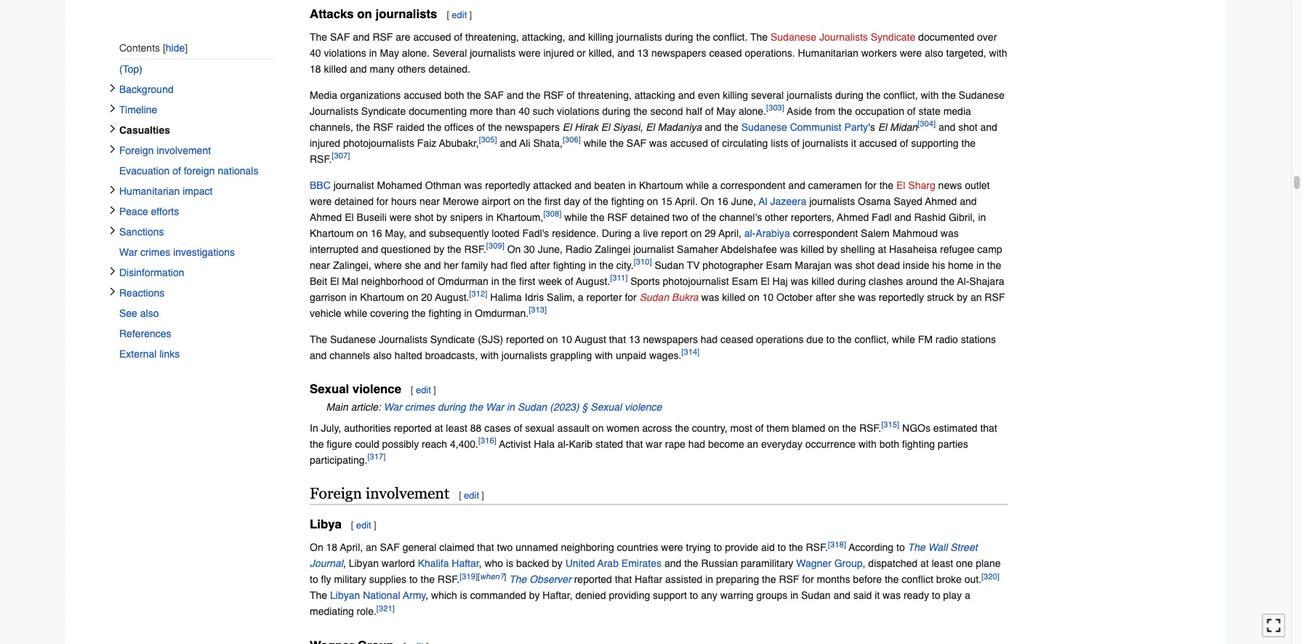 Task type: describe. For each thing, give the bounding box(es) containing it.
of right most
[[755, 422, 764, 434]]

newspapers for the
[[505, 121, 560, 133]]

occupation
[[855, 105, 905, 117]]

rsf inside [319] [ when? ] the observer reported that haftar assisted in preparing the rsf for months before the conflict broke out. [320]
[[779, 574, 800, 585]]

plane
[[976, 558, 1001, 569]]

journalists up the attacking
[[617, 31, 662, 42]]

warring
[[720, 590, 754, 601]]

syndicate inside "the sudanese journalists syndicate (sjs) reported on 10 august that 13 newspapers had ceased operations due to the conflict, while fm radio stations and channels also halted broadcasts, with journalists grappling with unpaid wages."
[[430, 333, 475, 345]]

the up such
[[527, 89, 541, 101]]

a up 29
[[712, 179, 718, 191]]

el down second
[[646, 121, 655, 133]]

[321] link
[[377, 604, 395, 613]]

ceased inside documented over 40 violations in may alone. several journalists were injured or killed, and 13 newspapers ceased operations. humanitarian workers were also targeted, with 18 killed and many others detained.
[[709, 47, 742, 58]]

, left who
[[479, 558, 482, 569]]

the up 29
[[703, 211, 717, 223]]

groups
[[757, 590, 788, 601]]

0 horizontal spatial involvement
[[157, 145, 211, 156]]

0 vertical spatial foreign involvement
[[119, 145, 211, 156]]

el up sayed
[[897, 179, 906, 191]]

0 horizontal spatial crimes
[[140, 246, 170, 258]]

88
[[470, 422, 482, 434]]

al jazeera link
[[759, 195, 807, 207]]

with inside media organizations accused both the saf and the rsf of threatening, attacking and even killing several journalists during the conflict, with the sudanese journalists syndicate documenting more than 40 such violations during the second half of may alone.
[[921, 89, 939, 101]]

[ inside [319] [ when? ] the observer reported that haftar assisted in preparing the rsf for months before the conflict broke out. [320]
[[478, 572, 480, 581]]

[ edit ] for attacks on journalists
[[447, 9, 472, 20]]

with down (sjs)
[[481, 349, 499, 361]]

that inside ngos estimated that the figure could possibly reach 4,400.
[[981, 422, 998, 434]]

and down sayed
[[895, 211, 912, 223]]

army
[[403, 590, 426, 601]]

edit link for foreign involvement
[[464, 490, 479, 501]]

accused inside media organizations accused both the saf and the rsf of threatening, attacking and even killing several journalists during the conflict, with the sudanese journalists syndicate documenting more than 40 such violations during the second half of may alone.
[[404, 89, 442, 101]]

were inside on 18 april, an saf general claimed that two unnamed neighboring countries were trying to provide aid to the rsf. [318] according to
[[661, 542, 683, 553]]

libyan for warlord
[[349, 558, 379, 569]]

by up observer
[[552, 558, 563, 569]]

the up occupation
[[867, 89, 881, 101]]

other
[[765, 211, 788, 223]]

the left "conflict."
[[696, 31, 710, 42]]

zalingei,
[[333, 259, 371, 271]]

on left 15
[[647, 195, 658, 207]]

was up the merowe
[[464, 179, 482, 191]]

and inside el hirak el siyasi , el madaniya and the sudanese communist party 's el midan [304]
[[705, 121, 722, 133]]

references link
[[119, 323, 273, 344]]

everyday
[[761, 438, 803, 450]]

snipers
[[450, 211, 483, 223]]

it inside the while the saf was accused of circulating lists of journalists it accused of supporting the rsf.
[[851, 137, 856, 149]]

the up khartoum,
[[528, 195, 542, 207]]

, for to
[[863, 558, 866, 569]]

13 inside "the sudanese journalists syndicate (sjs) reported on 10 august that 13 newspapers had ceased operations due to the conflict, while fm radio stations and channels also halted broadcasts, with journalists grappling with unpaid wages."
[[629, 333, 640, 345]]

the inside "the sudanese journalists syndicate (sjs) reported on 10 august that 13 newspapers had ceased operations due to the conflict, while fm radio stations and channels also halted broadcasts, with journalists grappling with unpaid wages."
[[838, 333, 852, 345]]

khalifa
[[418, 558, 449, 569]]

in inside was killed on 10 october after she was reportedly struck by an rsf vehicle while covering the fighting in omdurman.
[[464, 307, 472, 319]]

war crimes investigations link
[[119, 242, 273, 262]]

by inside journalists osama sayed ahmed and ahmed el buseili were shot by snipers in khartoum,
[[437, 211, 447, 223]]

sudan inside , which is commanded by haftar, denied providing support to any warring groups in sudan and said it was ready to play a mediating role.
[[801, 590, 831, 601]]

by inside , which is commanded by haftar, denied providing support to any warring groups in sudan and said it was ready to play a mediating role.
[[529, 590, 540, 601]]

ali
[[520, 137, 531, 149]]

, inside el hirak el siyasi , el madaniya and the sudanese communist party 's el midan [304]
[[640, 121, 643, 133]]

was inside , which is commanded by haftar, denied providing support to any warring groups in sudan and said it was ready to play a mediating role.
[[883, 590, 901, 601]]

she inside was killed on 10 october after she was reportedly struck by an rsf vehicle while covering the fighting in omdurman.
[[839, 291, 855, 303]]

by inside was killed on 10 october after she was reportedly struck by an rsf vehicle while covering the fighting in omdurman.
[[957, 291, 968, 303]]

evacuation of foreign nationals link
[[119, 161, 273, 181]]

background
[[119, 84, 174, 95]]

months
[[817, 574, 850, 585]]

fm
[[918, 333, 933, 345]]

el up "[306]"
[[563, 121, 572, 133]]

was inside "on 30 june, radio zalingei journalist samaher abdelshafee was killed by shelling at hasaheisa refugee camp near zalingei, where she and her family had fled after fighting in the city."
[[780, 243, 798, 255]]

attacked
[[533, 179, 572, 191]]

[ for foreign involvement
[[459, 490, 462, 501]]

were inside "news outlet were detained for hours near merowe airport on the first day of the fighting on 15 april. on 16 june,"
[[310, 195, 332, 207]]

june, inside "on 30 june, radio zalingei journalist samaher abdelshafee was killed by shelling at hasaheisa refugee camp near zalingei, where she and her family had fled after fighting in the city."
[[538, 243, 563, 255]]

the up operations. in the right of the page
[[751, 31, 768, 42]]

sudanese inside el hirak el siyasi , el madaniya and the sudanese communist party 's el midan [304]
[[742, 121, 787, 133]]

for up osama
[[865, 179, 877, 191]]

and up assisted
[[665, 558, 682, 569]]

the up photojournalists
[[356, 121, 370, 133]]

media
[[944, 105, 971, 117]]

journalists inside the while the saf was accused of circulating lists of journalists it accused of supporting the rsf.
[[803, 137, 849, 149]]

participating.
[[310, 454, 368, 466]]

two inside on 18 april, an saf general claimed that two unnamed neighboring countries were trying to provide aid to the rsf. [318] according to
[[497, 542, 513, 553]]

her
[[444, 259, 459, 271]]

the up during
[[590, 211, 605, 223]]

the for the saf and rsf are accused of threatening, attacking, and killing journalists during the conflict. the sudanese journalists syndicate
[[310, 31, 327, 42]]

united
[[566, 558, 595, 569]]

the down "siyasi"
[[610, 137, 624, 149]]

the down documenting
[[428, 121, 442, 133]]

killed inside sports photojournalist esam el haj was killed during clashes around the al-shajara garrison in khartoum on 20 august.
[[812, 275, 835, 287]]

khalifa haftar link
[[418, 558, 479, 569]]

channels
[[330, 349, 370, 361]]

1 vertical spatial also
[[140, 307, 159, 319]]

looted
[[492, 227, 520, 239]]

edit for foreign involvement
[[464, 490, 479, 501]]

and inside journalists osama sayed ahmed and ahmed el buseili were shot by snipers in khartoum,
[[960, 195, 977, 207]]

shajara
[[970, 275, 1005, 287]]

of up midan
[[907, 105, 916, 117]]

khartoum inside while the rsf detained two of the channel's other reporters, ahmed fadl and rashid gibril, in khartoum on 16 may, and subsequently looted fadl's residence. during a live report on 29 april,
[[310, 227, 354, 239]]

on inside "the sudanese journalists syndicate (sjs) reported on 10 august that 13 newspapers had ceased operations due to the conflict, while fm radio stations and channels also halted broadcasts, with journalists grappling with unpaid wages."
[[547, 333, 558, 345]]

[316] link
[[478, 437, 497, 446]]

april, inside on 18 april, an saf general claimed that two unnamed neighboring countries were trying to provide aid to the rsf. [318] according to
[[340, 542, 363, 553]]

and down the attacks on journalists
[[353, 31, 370, 42]]

killed inside documented over 40 violations in may alone. several journalists were injured or killed, and 13 newspapers ceased operations. humanitarian workers were also targeted, with 18 killed and many others detained.
[[324, 63, 347, 74]]

conflict.
[[713, 31, 748, 42]]

0 horizontal spatial violence
[[353, 382, 401, 396]]

rsf. inside in july, authorities reported at least 88 cases of sexual assault on women across the country, most of them blamed on the rsf. [315]
[[859, 422, 882, 434]]

after inside "on 30 june, radio zalingei journalist samaher abdelshafee was killed by shelling at hasaheisa refugee camp near zalingei, where she and her family had fled after fighting in the city."
[[530, 259, 550, 271]]

journalists up are
[[376, 7, 437, 21]]

el inside journalists osama sayed ahmed and ahmed el buseili were shot by snipers in khartoum,
[[345, 211, 354, 223]]

0 horizontal spatial reportedly
[[485, 179, 530, 191]]

on right attacks
[[357, 7, 372, 21]]

sudan inside sudan tv photographer esam marajan was shot dead inside his home in the beit el mal neighborhood of omdurman in the first week of august.
[[655, 259, 684, 271]]

one
[[956, 558, 973, 569]]

and down the "media"
[[939, 121, 956, 133]]

disinformation
[[119, 267, 184, 278]]

the up rape
[[675, 422, 689, 434]]

gibril,
[[949, 211, 976, 223]]

] for attacks on journalists
[[469, 9, 472, 20]]

mohamed
[[377, 179, 422, 191]]

x small image for background
[[108, 84, 117, 92]]

several
[[433, 47, 467, 58]]

x small image for reactions
[[108, 287, 117, 296]]

killed inside "on 30 june, radio zalingei journalist samaher abdelshafee was killed by shelling at hasaheisa refugee camp near zalingei, where she and her family had fled after fighting in the city."
[[801, 243, 824, 255]]

national
[[363, 590, 400, 601]]

of down midan
[[900, 137, 909, 149]]

jazeera
[[770, 195, 807, 207]]

in up halima
[[491, 275, 499, 287]]

the right supporting
[[962, 137, 976, 149]]

denied
[[576, 590, 606, 601]]

over
[[977, 31, 997, 42]]

al jazeera
[[759, 195, 807, 207]]

of inside "news outlet were detained for hours near merowe airport on the first day of the fighting on 15 april. on 16 june,"
[[583, 195, 592, 207]]

al-arabiya link
[[744, 227, 790, 239]]

shot inside sudan tv photographer esam marajan was shot dead inside his home in the beit el mal neighborhood of omdurman in the first week of august.
[[856, 259, 875, 271]]

the up "siyasi"
[[634, 105, 648, 117]]

during up "siyasi"
[[602, 105, 631, 117]]

during left "conflict."
[[665, 31, 693, 42]]

0 horizontal spatial threatening,
[[465, 31, 519, 42]]

supporting
[[911, 137, 959, 149]]

according
[[849, 542, 894, 553]]

[ for attacks on journalists
[[447, 9, 449, 20]]

and up questioned
[[409, 227, 426, 239]]

a inside while the rsf detained two of the channel's other reporters, ahmed fadl and rashid gibril, in khartoum on 16 may, and subsequently looted fadl's residence. during a live report on 29 april,
[[635, 227, 640, 239]]

estimated
[[934, 422, 978, 434]]

to up "dispatched"
[[897, 542, 905, 553]]

rsf left are
[[373, 31, 393, 42]]

efforts
[[151, 206, 179, 217]]

faiz
[[417, 137, 437, 149]]

halima
[[490, 291, 522, 303]]

omdurman.
[[475, 307, 529, 319]]

support
[[653, 590, 687, 601]]

[308] link
[[543, 210, 562, 219]]

x small image for timeline
[[108, 104, 117, 113]]

journalist inside "on 30 june, radio zalingei journalist samaher abdelshafee was killed by shelling at hasaheisa refugee camp near zalingei, where she and her family had fled after fighting in the city."
[[634, 243, 674, 255]]

of up [305] link
[[477, 121, 485, 133]]

aside
[[787, 105, 812, 117]]

0 vertical spatial journalist
[[334, 179, 374, 191]]

preparing
[[716, 574, 759, 585]]

sharg
[[909, 179, 936, 191]]

of up hirak
[[567, 89, 575, 101]]

x small image for foreign involvement
[[108, 145, 117, 153]]

1 horizontal spatial war
[[384, 401, 402, 413]]

and down the saf and rsf are accused of threatening, attacking, and killing journalists during the conflict. the sudanese journalists syndicate at top
[[618, 47, 635, 58]]

the down "dispatched"
[[885, 574, 899, 585]]

for inside [312] halima idris salim, a reporter for sudan bukra
[[625, 291, 637, 303]]

journalists inside "the sudanese journalists syndicate (sjs) reported on 10 august that 13 newspapers had ceased operations due to the conflict, while fm radio stations and channels also halted broadcasts, with journalists grappling with unpaid wages."
[[379, 333, 428, 345]]

inside
[[903, 259, 930, 271]]

0 horizontal spatial ahmed
[[310, 211, 342, 223]]

the up the "media"
[[942, 89, 956, 101]]

and up outlet
[[981, 121, 998, 133]]

interrupted
[[310, 243, 358, 255]]

x small image for peace efforts
[[108, 206, 117, 214]]

x small image for disinformation
[[108, 267, 117, 275]]

on for that
[[310, 542, 323, 553]]

and up day
[[575, 179, 592, 191]]

[ for sexual violence
[[411, 385, 414, 395]]

0 horizontal spatial war
[[119, 246, 138, 258]]

and left many
[[350, 63, 367, 74]]

al- inside activist hala al-karib stated that war rape had become an everyday occurrence with both fighting parties participating.
[[558, 438, 569, 450]]

30
[[524, 243, 535, 255]]

1 vertical spatial foreign
[[310, 485, 362, 502]]

may inside documented over 40 violations in may alone. several journalists were injured or killed, and 13 newspapers ceased operations. humanitarian workers were also targeted, with 18 killed and many others detained.
[[380, 47, 399, 58]]

(2023)
[[550, 401, 579, 413]]

of left circulating
[[711, 137, 720, 149]]

syndicate inside media organizations accused both the saf and the rsf of threatening, attacking and even killing several journalists during the conflict, with the sudanese journalists syndicate documenting more than 40 such violations during the second half of may alone.
[[361, 105, 406, 117]]

conflict
[[902, 574, 934, 585]]

half
[[686, 105, 703, 117]]

killed inside was killed on 10 october after she was reportedly struck by an rsf vehicle while covering the fighting in omdurman.
[[722, 291, 746, 303]]

abdelshafee
[[721, 243, 777, 255]]

state
[[919, 105, 941, 117]]

on up khartoum,
[[514, 195, 525, 207]]

of right the half at the top right of the page
[[705, 105, 714, 117]]

in inside 'note'
[[507, 401, 515, 413]]

1 horizontal spatial crimes
[[405, 401, 435, 413]]

while up april.
[[686, 179, 709, 191]]

(top)
[[119, 63, 142, 75]]

midan
[[890, 121, 918, 133]]

several
[[751, 89, 784, 101]]

in inside , which is commanded by haftar, denied providing support to any warring groups in sudan and said it was ready to play a mediating role.
[[791, 590, 799, 601]]

rsf. inside correspondent salem mahmoud was interrupted and questioned by the rsf.
[[464, 243, 486, 255]]

on down buseili
[[357, 227, 368, 239]]

to left play
[[932, 590, 941, 601]]

of left foreign
[[172, 165, 181, 177]]

threatening, inside media organizations accused both the saf and the rsf of threatening, attacking and even killing several journalists during the conflict, with the sudanese journalists syndicate documenting more than 40 such violations during the second half of may alone.
[[578, 89, 632, 101]]

merowe
[[443, 195, 479, 207]]

while inside the while the saf was accused of circulating lists of journalists it accused of supporting the rsf.
[[584, 137, 607, 149]]

of up salim,
[[565, 275, 574, 287]]

29
[[705, 227, 716, 239]]

journalists inside media organizations accused both the saf and the rsf of threatening, attacking and even killing several journalists during the conflict, with the sudanese journalists syndicate documenting more than 40 such violations during the second half of may alone.
[[310, 105, 358, 117]]

the for the sudanese journalists syndicate (sjs) reported on 10 august that 13 newspapers had ceased operations due to the conflict, while fm radio stations and channels also halted broadcasts, with journalists grappling with unpaid wages.
[[310, 333, 327, 345]]

to up army
[[409, 574, 418, 585]]

may inside media organizations accused both the saf and the rsf of threatening, attacking and even killing several journalists during the conflict, with the sudanese journalists syndicate documenting more than 40 such violations during the second half of may alone.
[[717, 105, 736, 117]]

at inside "on 30 june, radio zalingei journalist samaher abdelshafee was killed by shelling at hasaheisa refugee camp near zalingei, where she and her family had fled after fighting in the city."
[[878, 243, 887, 255]]

] for foreign involvement
[[482, 490, 484, 501]]

1 horizontal spatial al-
[[744, 227, 756, 239]]

that inside [319] [ when? ] the observer reported that haftar assisted in preparing the rsf for months before the conflict broke out. [320]
[[615, 574, 632, 585]]

16 inside "news outlet were detained for hours near merowe airport on the first day of the fighting on 15 april. on 16 june,"
[[717, 195, 729, 207]]

edit link for sexual violence
[[416, 385, 431, 395]]

the up occurrence
[[843, 422, 857, 434]]

the up halima
[[502, 275, 516, 287]]

the up more
[[467, 89, 481, 101]]

journalists inside journalists osama sayed ahmed and ahmed el buseili were shot by snipers in khartoum,
[[810, 195, 855, 207]]

reactions
[[119, 287, 165, 299]]

of right lists
[[791, 137, 800, 149]]

journalists inside documented over 40 violations in may alone. several journalists were injured or killed, and 13 newspapers ceased operations. humanitarian workers were also targeted, with 18 killed and many others detained.
[[470, 47, 516, 58]]

and up than
[[507, 89, 524, 101]]

vehicle
[[310, 307, 341, 319]]

[315]
[[882, 421, 900, 430]]

on left 29
[[691, 227, 702, 239]]

saf down attacks
[[330, 31, 350, 42]]

also inside "the sudanese journalists syndicate (sjs) reported on 10 august that 13 newspapers had ceased operations due to the conflict, while fm radio stations and channels also halted broadcasts, with journalists grappling with unpaid wages."
[[373, 349, 392, 361]]

in inside journalists osama sayed ahmed and ahmed el buseili were shot by snipers in khartoum,
[[486, 211, 494, 223]]

others
[[398, 63, 426, 74]]

accused down madaniya at top right
[[670, 137, 708, 149]]

el right hirak
[[601, 121, 610, 133]]

july,
[[321, 422, 341, 434]]

in right 'beaten' at the top
[[628, 179, 636, 191]]

in inside [319] [ when? ] the observer reported that haftar assisted in preparing the rsf for months before the conflict broke out. [320]
[[706, 574, 714, 585]]

accused down 's
[[859, 137, 897, 149]]

sudanese up operations. in the right of the page
[[771, 31, 817, 42]]

to left any
[[690, 590, 698, 601]]

the up [305]
[[488, 121, 502, 133]]

to up russian
[[714, 542, 722, 553]]

0 vertical spatial foreign
[[119, 145, 154, 156]]

humanitarian impact
[[119, 185, 213, 197]]

workers
[[862, 47, 897, 58]]

the inside ngos estimated that the figure could possibly reach 4,400.
[[310, 438, 324, 450]]

othman
[[425, 179, 461, 191]]

blamed
[[792, 422, 826, 434]]

first inside sudan tv photographer esam marajan was shot dead inside his home in the beit el mal neighborhood of omdurman in the first week of august.
[[519, 275, 536, 287]]

edit for libya
[[356, 520, 371, 531]]

for inside "news outlet were detained for hours near merowe airport on the first day of the fighting on 15 april. on 16 june,"
[[377, 195, 388, 207]]

with down august
[[595, 349, 613, 361]]

warlord
[[382, 558, 415, 569]]

see
[[119, 307, 137, 319]]

2 horizontal spatial war
[[486, 401, 504, 413]]

mahmoud
[[893, 227, 938, 239]]

are
[[396, 31, 411, 42]]

rsf inside aside from the occupation of state media channels, the rsf raided the offices of the newspapers
[[373, 121, 394, 133]]

0 vertical spatial is
[[506, 558, 514, 569]]

to left fly
[[310, 574, 318, 585]]

the for the wall street journal
[[908, 542, 926, 553]]

[316]
[[478, 437, 497, 446]]

of up 20
[[426, 275, 435, 287]]

was down clashes
[[858, 291, 876, 303]]

in up shajara
[[977, 259, 985, 271]]

to right aid
[[778, 542, 786, 553]]

more
[[470, 105, 493, 117]]

sudanese inside media organizations accused both the saf and the rsf of threatening, attacking and even killing several journalists during the conflict, with the sudanese journalists syndicate documenting more than 40 such violations during the second half of may alone.
[[959, 89, 1005, 101]]

2 horizontal spatial ahmed
[[925, 195, 957, 207]]

were right workers
[[900, 47, 922, 58]]

on up occurrence
[[828, 422, 840, 434]]

on inside "news outlet were detained for hours near merowe airport on the first day of the fighting on 15 april. on 16 june,"
[[701, 195, 714, 207]]

of up several
[[454, 31, 463, 42]]

libyan national army link
[[330, 590, 426, 601]]

the down 'beaten' at the top
[[594, 195, 609, 207]]

1 vertical spatial foreign involvement
[[310, 485, 450, 502]]

and up the half at the top right of the page
[[678, 89, 695, 101]]

] inside [319] [ when? ] the observer reported that haftar assisted in preparing the rsf for months before the conflict broke out. [320]
[[504, 572, 506, 581]]

the down paramilitary
[[762, 574, 776, 585]]

the down camp
[[987, 259, 1002, 271]]



Task type: locate. For each thing, give the bounding box(es) containing it.
detained for were
[[335, 195, 374, 207]]

in inside while the rsf detained two of the channel's other reporters, ahmed fadl and rashid gibril, in khartoum on 16 may, and subsequently looted fadl's residence. during a live report on 29 april,
[[978, 211, 986, 223]]

2 horizontal spatial journalists
[[820, 31, 868, 42]]

0 vertical spatial also
[[925, 47, 944, 58]]

, up the military
[[343, 558, 346, 569]]

el sharg link
[[897, 179, 936, 191]]

haftar inside [319] [ when? ] the observer reported that haftar assisted in preparing the rsf for months before the conflict broke out. [320]
[[635, 574, 663, 585]]

0 horizontal spatial 16
[[371, 227, 382, 239]]

0 vertical spatial had
[[491, 259, 508, 271]]

x small image for casualties
[[108, 124, 117, 133]]

1 horizontal spatial it
[[875, 590, 880, 601]]

that inside on 18 april, an saf general claimed that two unnamed neighboring countries were trying to provide aid to the rsf. [318] according to
[[477, 542, 494, 553]]

sudan down months
[[801, 590, 831, 601]]

[318] link
[[828, 540, 846, 549]]

on for abdelshafee
[[507, 243, 521, 255]]

on left 20
[[407, 291, 418, 303]]

two inside while the rsf detained two of the channel's other reporters, ahmed fadl and rashid gibril, in khartoum on 16 may, and subsequently looted fadl's residence. during a live report on 29 april,
[[673, 211, 688, 223]]

that inside "the sudanese journalists syndicate (sjs) reported on 10 august that 13 newspapers had ceased operations due to the conflict, while fm radio stations and channels also halted broadcasts, with journalists grappling with unpaid wages."
[[609, 333, 626, 345]]

2 vertical spatial at
[[921, 558, 929, 569]]

0 vertical spatial first
[[545, 195, 561, 207]]

and
[[353, 31, 370, 42], [568, 31, 585, 42], [618, 47, 635, 58], [350, 63, 367, 74], [507, 89, 524, 101], [678, 89, 695, 101], [705, 121, 722, 133], [939, 121, 956, 133], [981, 121, 998, 133], [500, 137, 517, 149], [575, 179, 592, 191], [789, 179, 806, 191], [960, 195, 977, 207], [895, 211, 912, 223], [409, 227, 426, 239], [361, 243, 378, 255], [424, 259, 441, 271], [310, 349, 327, 361], [665, 558, 682, 569], [834, 590, 851, 601]]

was down arabiya
[[780, 243, 798, 255]]

april,
[[719, 227, 742, 239], [340, 542, 363, 553]]

0 horizontal spatial both
[[444, 89, 464, 101]]

0 horizontal spatial correspondent
[[721, 179, 786, 191]]

, up before
[[863, 558, 866, 569]]

disinformation link
[[119, 262, 273, 283]]

violations inside documented over 40 violations in may alone. several journalists were injured or killed, and 13 newspapers ceased operations. humanitarian workers were also targeted, with 18 killed and many others detained.
[[324, 47, 366, 58]]

at inside in july, authorities reported at least 88 cases of sexual assault on women across the country, most of them blamed on the rsf. [315]
[[435, 422, 443, 434]]

journalists right several
[[470, 47, 516, 58]]

hide button
[[163, 42, 188, 54]]

1 vertical spatial near
[[310, 259, 330, 271]]

beaten
[[594, 179, 626, 191]]

0 vertical spatial least
[[446, 422, 467, 434]]

0 horizontal spatial humanitarian
[[119, 185, 180, 197]]

0 horizontal spatial 10
[[561, 333, 572, 345]]

violations inside media organizations accused both the saf and the rsf of threatening, attacking and even killing several journalists during the conflict, with the sudanese journalists syndicate documenting more than 40 such violations during the second half of may alone.
[[557, 105, 600, 117]]

killing right 'even'
[[723, 89, 748, 101]]

on inside "on 30 june, radio zalingei journalist samaher abdelshafee was killed by shelling at hasaheisa refugee camp near zalingei, where she and her family had fled after fighting in the city."
[[507, 243, 521, 255]]

in up many
[[369, 47, 377, 58]]

ceased inside "the sudanese journalists syndicate (sjs) reported on 10 august that 13 newspapers had ceased operations due to the conflict, while fm radio stations and channels also halted broadcasts, with journalists grappling with unpaid wages."
[[721, 333, 754, 345]]

the
[[696, 31, 710, 42], [467, 89, 481, 101], [527, 89, 541, 101], [867, 89, 881, 101], [942, 89, 956, 101], [634, 105, 648, 117], [838, 105, 853, 117], [356, 121, 370, 133], [428, 121, 442, 133], [488, 121, 502, 133], [725, 121, 739, 133], [610, 137, 624, 149], [962, 137, 976, 149], [880, 179, 894, 191], [528, 195, 542, 207], [594, 195, 609, 207], [590, 211, 605, 223], [703, 211, 717, 223], [447, 243, 461, 255], [600, 259, 614, 271], [987, 259, 1002, 271], [502, 275, 516, 287], [941, 275, 955, 287], [412, 307, 426, 319], [838, 333, 852, 345], [469, 401, 483, 413], [675, 422, 689, 434], [843, 422, 857, 434], [310, 438, 324, 450], [789, 542, 803, 553], [684, 558, 699, 569], [421, 574, 435, 585], [762, 574, 776, 585], [885, 574, 899, 585]]

newspapers up wages.
[[643, 333, 698, 345]]

when? link
[[480, 572, 504, 581]]

0 vertical spatial both
[[444, 89, 464, 101]]

0 vertical spatial correspondent
[[721, 179, 786, 191]]

0 vertical spatial al-
[[744, 227, 756, 239]]

an inside was killed on 10 october after she was reportedly struck by an rsf vehicle while covering the fighting in omdurman.
[[971, 291, 982, 303]]

0 horizontal spatial syndicate
[[361, 105, 406, 117]]

1 vertical spatial reportedly
[[879, 291, 924, 303]]

photojournalist
[[663, 275, 729, 287]]

was down photojournalist
[[701, 291, 720, 303]]

operations.
[[745, 47, 795, 58]]

while the rsf detained two of the channel's other reporters, ahmed fadl and rashid gibril, in khartoum on 16 may, and subsequently looted fadl's residence. during a live report on 29 april,
[[310, 211, 986, 239]]

0 horizontal spatial haftar
[[452, 558, 479, 569]]

subsequently
[[429, 227, 489, 239]]

provide
[[725, 542, 759, 553]]

for inside [319] [ when? ] the observer reported that haftar assisted in preparing the rsf for months before the conflict broke out. [320]
[[802, 574, 814, 585]]

0 vertical spatial reported
[[506, 333, 544, 345]]

, for who
[[343, 558, 346, 569]]

was inside correspondent salem mahmoud was interrupted and questioned by the rsf.
[[941, 227, 959, 239]]

1 horizontal spatial foreign
[[310, 485, 362, 502]]

injured inside and shot and injured photojournalists faiz abubakr,
[[310, 137, 340, 149]]

] down broadcasts,
[[433, 385, 436, 395]]

10 inside "the sudanese journalists syndicate (sjs) reported on 10 august that 13 newspapers had ceased operations due to the conflict, while fm radio stations and channels also halted broadcasts, with journalists grappling with unpaid wages."
[[561, 333, 572, 345]]

1 horizontal spatial ahmed
[[837, 211, 869, 223]]

the down attacks
[[310, 31, 327, 42]]

role.
[[357, 606, 377, 617]]

killing up killed,
[[588, 31, 614, 42]]

august. inside sports photojournalist esam el haj was killed during clashes around the al-shajara garrison in khartoum on 20 august.
[[435, 291, 469, 303]]

0 vertical spatial april,
[[719, 227, 742, 239]]

] for sexual violence
[[433, 385, 436, 395]]

the inside el hirak el siyasi , el madaniya and the sudanese communist party 's el midan [304]
[[725, 121, 739, 133]]

detained
[[335, 195, 374, 207], [631, 211, 670, 223]]

and inside , which is commanded by haftar, denied providing support to any warring groups in sudan and said it was ready to play a mediating role.
[[834, 590, 851, 601]]

1 horizontal spatial alone.
[[739, 105, 767, 117]]

rsf up photojournalists
[[373, 121, 394, 133]]

rsf. inside on 18 april, an saf general claimed that two unnamed neighboring countries were trying to provide aid to the rsf. [318] according to
[[806, 542, 828, 553]]

x small image left sanctions
[[108, 226, 117, 235]]

1 vertical spatial after
[[816, 291, 836, 303]]

and down 'even'
[[705, 121, 722, 133]]

the down fly
[[310, 590, 327, 601]]

had
[[491, 259, 508, 271], [701, 333, 718, 345], [688, 438, 705, 450]]

by up the her
[[434, 243, 445, 255]]

18 inside on 18 april, an saf general claimed that two unnamed neighboring countries were trying to provide aid to the rsf. [318] according to
[[326, 542, 338, 553]]

while up residence.
[[564, 211, 588, 223]]

2 horizontal spatial syndicate
[[871, 31, 916, 42]]

10 inside was killed on 10 october after she was reportedly struck by an rsf vehicle while covering the fighting in omdurman.
[[763, 291, 774, 303]]

1 horizontal spatial violations
[[557, 105, 600, 117]]

5 x small image from the top
[[108, 287, 117, 296]]

outlet
[[965, 179, 990, 191]]

such
[[533, 105, 554, 117]]

investigations
[[173, 246, 235, 258]]

at inside , dispatched at least one plane to fly military supplies to the rsf.
[[921, 558, 929, 569]]

2 x small image from the top
[[108, 185, 117, 194]]

1 horizontal spatial is
[[506, 558, 514, 569]]

humanitarian inside documented over 40 violations in may alone. several journalists were injured or killed, and 13 newspapers ceased operations. humanitarian workers were also targeted, with 18 killed and many others detained.
[[798, 47, 859, 58]]

was inside sudan tv photographer esam marajan was shot dead inside his home in the beit el mal neighborhood of omdurman in the first week of august.
[[835, 259, 853, 271]]

1 vertical spatial killing
[[723, 89, 748, 101]]

was killed on 10 october after she was reportedly struck by an rsf vehicle while covering the fighting in omdurman.
[[310, 291, 1005, 319]]

edit link for libya
[[356, 520, 371, 531]]

the up osama
[[880, 179, 894, 191]]

both down the [315]
[[880, 438, 900, 450]]

libyan up the military
[[349, 558, 379, 569]]

the left al-
[[941, 275, 955, 287]]

3 x small image from the top
[[108, 206, 117, 214]]

journalists down cameramen
[[810, 195, 855, 207]]

the down khalifa
[[421, 574, 435, 585]]

was inside the while the saf was accused of circulating lists of journalists it accused of supporting the rsf.
[[649, 137, 667, 149]]

note containing main article:
[[310, 399, 1008, 415]]

1 horizontal spatial 40
[[519, 105, 530, 117]]

in july, authorities reported at least 88 cases of sexual assault on women across the country, most of them blamed on the rsf. [315]
[[310, 421, 900, 434]]

in
[[369, 47, 377, 58], [628, 179, 636, 191], [486, 211, 494, 223], [978, 211, 986, 223], [589, 259, 597, 271], [977, 259, 985, 271], [491, 275, 499, 287], [349, 291, 357, 303], [464, 307, 472, 319], [507, 401, 515, 413], [706, 574, 714, 585], [791, 590, 799, 601]]

[312] halima idris salim, a reporter for sudan bukra
[[469, 290, 699, 303]]

general
[[403, 542, 437, 553]]

rsf. inside , dispatched at least one plane to fly military supplies to the rsf.
[[438, 574, 460, 585]]

media
[[310, 89, 338, 101]]

newspapers for 13
[[652, 47, 707, 58]]

1 x small image from the top
[[108, 124, 117, 133]]

mediating
[[310, 606, 354, 617]]

0 vertical spatial two
[[673, 211, 688, 223]]

2 horizontal spatial shot
[[959, 121, 978, 133]]

0 vertical spatial violations
[[324, 47, 366, 58]]

ahmed down bbc link
[[310, 211, 342, 223]]

2 horizontal spatial on
[[701, 195, 714, 207]]

2 vertical spatial syndicate
[[430, 333, 475, 345]]

the inside 'note'
[[469, 401, 483, 413]]

photographer
[[703, 259, 763, 271]]

aside from the occupation of state media channels, the rsf raided the offices of the newspapers
[[310, 105, 971, 133]]

on up "stated"
[[593, 422, 604, 434]]

1 horizontal spatial on
[[507, 243, 521, 255]]

sudanese inside "the sudanese journalists syndicate (sjs) reported on 10 august that 13 newspapers had ceased operations due to the conflict, while fm radio stations and channels also halted broadcasts, with journalists grappling with unpaid wages."
[[330, 333, 376, 345]]

[312]
[[469, 290, 488, 299]]

june, inside "news outlet were detained for hours near merowe airport on the first day of the fighting on 15 april. on 16 june,"
[[731, 195, 756, 207]]

0 horizontal spatial august.
[[435, 291, 469, 303]]

an down most
[[747, 438, 759, 450]]

were down attacking,
[[519, 47, 541, 58]]

with
[[989, 47, 1008, 58], [921, 89, 939, 101], [481, 349, 499, 361], [595, 349, 613, 361], [859, 438, 877, 450]]

1 vertical spatial crimes
[[405, 401, 435, 413]]

rsf. inside the while the saf was accused of circulating lists of journalists it accused of supporting the rsf.
[[310, 153, 332, 165]]

the down 'backed'
[[509, 574, 527, 585]]

assault
[[557, 422, 590, 434]]

x small image for humanitarian impact
[[108, 185, 117, 194]]

4 x small image from the top
[[108, 267, 117, 275]]

correspondent inside correspondent salem mahmoud was interrupted and questioned by the rsf.
[[793, 227, 858, 239]]

1 vertical spatial 10
[[561, 333, 572, 345]]

0 horizontal spatial an
[[366, 542, 377, 553]]

journalists up channels, at the left of page
[[310, 105, 358, 117]]

may up many
[[380, 47, 399, 58]]

hours
[[391, 195, 417, 207]]

[
[[447, 9, 449, 20], [411, 385, 414, 395], [459, 490, 462, 501], [351, 520, 354, 531], [478, 572, 480, 581]]

1 horizontal spatial injured
[[544, 47, 574, 58]]

[ edit ] for sexual violence
[[411, 385, 436, 395]]

10 up grappling
[[561, 333, 572, 345]]

for
[[865, 179, 877, 191], [377, 195, 388, 207], [625, 291, 637, 303], [802, 574, 814, 585]]

0 vertical spatial on
[[701, 195, 714, 207]]

0 vertical spatial an
[[971, 291, 982, 303]]

the inside correspondent salem mahmoud was interrupted and questioned by the rsf.
[[447, 243, 461, 255]]

0 horizontal spatial near
[[310, 259, 330, 271]]

journalists down communist at the right top of the page
[[803, 137, 849, 149]]

foreign involvement link
[[119, 140, 273, 161]]

first up the "idris"
[[519, 275, 536, 287]]

both up documenting
[[444, 89, 464, 101]]

during up from
[[836, 89, 864, 101]]

sudanese up channels
[[330, 333, 376, 345]]

10 down haj
[[763, 291, 774, 303]]

fullscreen image
[[1267, 618, 1281, 633]]

] up detained.
[[469, 9, 472, 20]]

edit for sexual violence
[[416, 385, 431, 395]]

[303] link
[[767, 103, 785, 113]]

in inside sports photojournalist esam el haj was killed during clashes around the al-shajara garrison in khartoum on 20 august.
[[349, 291, 357, 303]]

war right article:
[[384, 401, 402, 413]]

2 x small image from the top
[[108, 104, 117, 113]]

in right gibril,
[[978, 211, 986, 223]]

2 vertical spatial journalists
[[379, 333, 428, 345]]

in inside documented over 40 violations in may alone. several journalists were injured or killed, and 13 newspapers ceased operations. humanitarian workers were also targeted, with 18 killed and many others detained.
[[369, 47, 377, 58]]

4 x small image from the top
[[108, 226, 117, 235]]

ahmed inside while the rsf detained two of the channel's other reporters, ahmed fadl and rashid gibril, in khartoum on 16 may, and subsequently looted fadl's residence. during a live report on 29 april,
[[837, 211, 869, 223]]

] for libya
[[374, 520, 376, 531]]

[309]
[[486, 242, 504, 251]]

detained inside while the rsf detained two of the channel's other reporters, ahmed fadl and rashid gibril, in khartoum on 16 may, and subsequently looted fadl's residence. during a live report on 29 april,
[[631, 211, 670, 223]]

sudan down the sports
[[640, 291, 669, 303]]

1 horizontal spatial 16
[[717, 195, 729, 207]]

ahmed down "news"
[[925, 195, 957, 207]]

zalingei
[[595, 243, 631, 255]]

1 vertical spatial first
[[519, 275, 536, 287]]

ngos estimated that the figure could possibly reach 4,400.
[[310, 422, 998, 450]]

least inside , dispatched at least one plane to fly military supplies to the rsf.
[[932, 558, 953, 569]]

links
[[159, 348, 180, 360]]

contents
[[119, 42, 160, 53]]

1 horizontal spatial after
[[816, 291, 836, 303]]

threatening, up hirak
[[578, 89, 632, 101]]

[ edit ] up several
[[447, 9, 472, 20]]

1 vertical spatial violence
[[625, 401, 662, 413]]

1 vertical spatial esam
[[732, 275, 758, 287]]

1 vertical spatial june,
[[538, 243, 563, 255]]

the up party
[[838, 105, 853, 117]]

1 horizontal spatial two
[[673, 211, 688, 223]]

1 x small image from the top
[[108, 84, 117, 92]]

1 horizontal spatial may
[[717, 105, 736, 117]]

bbc link
[[310, 179, 331, 191]]

the for the libyan national army
[[310, 590, 327, 601]]

the up circulating
[[725, 121, 739, 133]]

libyan for national
[[330, 590, 360, 601]]

that up unpaid
[[609, 333, 626, 345]]

1 vertical spatial alone.
[[739, 105, 767, 117]]

saf inside media organizations accused both the saf and the rsf of threatening, attacking and even killing several journalists during the conflict, with the sudanese journalists syndicate documenting more than 40 such violations during the second half of may alone.
[[484, 89, 504, 101]]

trying
[[686, 542, 711, 553]]

el inside sudan tv photographer esam marajan was shot dead inside his home in the beit el mal neighborhood of omdurman in the first week of august.
[[330, 275, 339, 287]]

0 vertical spatial killing
[[588, 31, 614, 42]]

journalists inside "the sudanese journalists syndicate (sjs) reported on 10 august that 13 newspapers had ceased operations due to the conflict, while fm radio stations and channels also halted broadcasts, with journalists grappling with unpaid wages."
[[502, 349, 547, 361]]

1 horizontal spatial june,
[[731, 195, 756, 207]]

street
[[951, 542, 978, 553]]

[312] link
[[469, 290, 488, 299]]

1 vertical spatial khartoum
[[310, 227, 354, 239]]

1 horizontal spatial foreign involvement
[[310, 485, 450, 502]]

the down the trying
[[684, 558, 699, 569]]

2 horizontal spatial khartoum
[[639, 179, 683, 191]]

1 vertical spatial 16
[[371, 227, 382, 239]]

2 vertical spatial reported
[[574, 574, 612, 585]]

1 horizontal spatial at
[[878, 243, 887, 255]]

0 vertical spatial humanitarian
[[798, 47, 859, 58]]

1 horizontal spatial an
[[747, 438, 759, 450]]

and shot and injured photojournalists faiz abubakr,
[[310, 121, 998, 149]]

the inside , dispatched at least one plane to fly military supplies to the rsf.
[[421, 574, 435, 585]]

by
[[437, 211, 447, 223], [434, 243, 445, 255], [827, 243, 838, 255], [957, 291, 968, 303], [552, 558, 563, 569], [529, 590, 540, 601]]

while inside was killed on 10 october after she was reportedly struck by an rsf vehicle while covering the fighting in omdurman.
[[344, 307, 368, 319]]

stations
[[961, 333, 996, 345]]

out.
[[965, 574, 982, 585]]

, for denied
[[426, 590, 428, 601]]

x small image for sanctions
[[108, 226, 117, 235]]

edit for attacks on journalists
[[452, 9, 467, 20]]

edit down '4,400.'
[[464, 490, 479, 501]]

el left haj
[[761, 275, 770, 287]]

0 vertical spatial reportedly
[[485, 179, 530, 191]]

0 horizontal spatial journalists
[[310, 105, 358, 117]]

an inside activist hala al-karib stated that war rape had become an everyday occurrence with both fighting parties participating.
[[747, 438, 759, 450]]

while right vehicle
[[344, 307, 368, 319]]

garrison
[[310, 291, 347, 303]]

and up jazeera
[[789, 179, 806, 191]]

in inside "on 30 june, radio zalingei journalist samaher abdelshafee was killed by shelling at hasaheisa refugee camp near zalingei, where she and her family had fled after fighting in the city."
[[589, 259, 597, 271]]

saf up than
[[484, 89, 504, 101]]

to inside "the sudanese journalists syndicate (sjs) reported on 10 august that 13 newspapers had ceased operations due to the conflict, while fm radio stations and channels also halted broadcasts, with journalists grappling with unpaid wages."
[[827, 333, 835, 345]]

the down vehicle
[[310, 333, 327, 345]]

around
[[906, 275, 938, 287]]

at up dead
[[878, 243, 887, 255]]

and inside [305] and ali shata, [306]
[[500, 137, 517, 149]]

0 horizontal spatial first
[[519, 275, 536, 287]]

were down hours
[[390, 211, 412, 223]]

said
[[853, 590, 872, 601]]

1 horizontal spatial syndicate
[[430, 333, 475, 345]]

fighting inside activist hala al-karib stated that war rape had become an everyday occurrence with both fighting parties participating.
[[902, 438, 935, 450]]

killing inside media organizations accused both the saf and the rsf of threatening, attacking and even killing several journalists during the conflict, with the sudanese journalists syndicate documenting more than 40 such violations during the second half of may alone.
[[723, 89, 748, 101]]

1 horizontal spatial journalists
[[379, 333, 428, 345]]

] up commanded
[[504, 572, 506, 581]]

0 vertical spatial near
[[420, 195, 440, 207]]

play
[[943, 590, 962, 601]]

possibly
[[382, 438, 419, 450]]

0 vertical spatial involvement
[[157, 145, 211, 156]]

the wall street journal
[[310, 542, 978, 569]]

wall
[[928, 542, 948, 553]]

0 horizontal spatial also
[[140, 307, 159, 319]]

[313] link
[[529, 306, 547, 315]]

0 vertical spatial syndicate
[[871, 31, 916, 42]]

1 horizontal spatial reported
[[506, 333, 544, 345]]

journalists inside media organizations accused both the saf and the rsf of threatening, attacking and even killing several journalists during the conflict, with the sudanese journalists syndicate documenting more than 40 such violations during the second half of may alone.
[[787, 89, 833, 101]]

3 x small image from the top
[[108, 145, 117, 153]]

near inside "on 30 june, radio zalingei journalist samaher abdelshafee was killed by shelling at hasaheisa refugee camp near zalingei, where she and her family had fled after fighting in the city."
[[310, 259, 330, 271]]

detained for rsf
[[631, 211, 670, 223]]

the inside on 18 april, an saf general claimed that two unnamed neighboring countries were trying to provide aid to the rsf. [318] according to
[[789, 542, 803, 553]]

accused up several
[[413, 31, 451, 42]]

in down mal
[[349, 291, 357, 303]]

, which is commanded by haftar, denied providing support to any warring groups in sudan and said it was ready to play a mediating role.
[[310, 590, 971, 617]]

she down questioned
[[405, 259, 421, 271]]

covering
[[370, 307, 409, 319]]

ceased left 'operations'
[[721, 333, 754, 345]]

of up activist
[[514, 422, 522, 434]]

a left live
[[635, 227, 640, 239]]

of inside while the rsf detained two of the channel's other reporters, ahmed fadl and rashid gibril, in khartoum on 16 may, and subsequently looted fadl's residence. during a live report on 29 april,
[[691, 211, 700, 223]]

reactions link
[[119, 283, 273, 303]]

killed up media
[[324, 63, 347, 74]]

1 vertical spatial haftar
[[635, 574, 663, 585]]

0 vertical spatial 13
[[637, 47, 649, 58]]

0 horizontal spatial two
[[497, 542, 513, 553]]

0 horizontal spatial april,
[[340, 542, 363, 553]]

haftar
[[452, 558, 479, 569], [635, 574, 663, 585]]

article:
[[351, 401, 381, 413]]

el hirak el siyasi , el madaniya and the sudanese communist party 's el midan [304]
[[563, 119, 936, 133]]

the inside sports photojournalist esam el haj was killed during clashes around the al-shajara garrison in khartoum on 20 august.
[[941, 275, 955, 287]]

sudan inside [312] halima idris salim, a reporter for sudan bukra
[[640, 291, 669, 303]]

0 vertical spatial it
[[851, 137, 856, 149]]

rsf inside media organizations accused both the saf and the rsf of threatening, attacking and even killing several journalists during the conflict, with the sudanese journalists syndicate documenting more than 40 such violations during the second half of may alone.
[[544, 89, 564, 101]]

[ for libya
[[351, 520, 354, 531]]

neighboring
[[561, 542, 614, 553]]

the up 88
[[469, 401, 483, 413]]

party
[[845, 121, 868, 133]]

40 inside documented over 40 violations in may alone. several journalists were injured or killed, and 13 newspapers ceased operations. humanitarian workers were also targeted, with 18 killed and many others detained.
[[310, 47, 321, 58]]

0 horizontal spatial may
[[380, 47, 399, 58]]

[ edit ] for libya
[[351, 520, 376, 531]]

is inside , which is commanded by haftar, denied providing support to any warring groups in sudan and said it was ready to play a mediating role.
[[460, 590, 467, 601]]

0 horizontal spatial at
[[435, 422, 443, 434]]

were inside journalists osama sayed ahmed and ahmed el buseili were shot by snipers in khartoum,
[[390, 211, 412, 223]]

on inside sports photojournalist esam el haj was killed during clashes around the al-shajara garrison in khartoum on 20 august.
[[407, 291, 418, 303]]

13 inside documented over 40 violations in may alone. several journalists were injured or killed, and 13 newspapers ceased operations. humanitarian workers were also targeted, with 18 killed and many others detained.
[[637, 47, 649, 58]]

0 vertical spatial after
[[530, 259, 550, 271]]

khartoum inside sports photojournalist esam el haj was killed during clashes around the al-shajara garrison in khartoum on 20 august.
[[360, 291, 404, 303]]

1 vertical spatial april,
[[340, 542, 363, 553]]

el right 's
[[878, 121, 887, 133]]

4,400.
[[450, 438, 478, 450]]

x small image
[[108, 124, 117, 133], [108, 185, 117, 194], [108, 206, 117, 214], [108, 226, 117, 235]]

[307] link
[[332, 151, 350, 161]]

edit link for attacks on journalists
[[452, 9, 467, 20]]

and inside "on 30 june, radio zalingei journalist samaher abdelshafee was killed by shelling at hasaheisa refugee camp near zalingei, where she and her family had fled after fighting in the city."
[[424, 259, 441, 271]]

0 vertical spatial crimes
[[140, 246, 170, 258]]

syndicate up broadcasts,
[[430, 333, 475, 345]]

killed down photographer
[[722, 291, 746, 303]]

0 vertical spatial 18
[[310, 63, 321, 74]]

saf inside on 18 april, an saf general claimed that two unnamed neighboring countries were trying to provide aid to the rsf. [318] according to
[[380, 542, 400, 553]]

0 horizontal spatial after
[[530, 259, 550, 271]]

and left the her
[[424, 259, 441, 271]]

two
[[673, 211, 688, 223], [497, 542, 513, 553]]

0 horizontal spatial june,
[[538, 243, 563, 255]]

the down in
[[310, 438, 324, 450]]

during down shelling
[[838, 275, 866, 287]]

stated
[[596, 438, 623, 450]]

on right april.
[[701, 195, 714, 207]]

least
[[446, 422, 467, 434], [932, 558, 953, 569]]

and up or
[[568, 31, 585, 42]]

1 vertical spatial an
[[747, 438, 759, 450]]

parties
[[938, 438, 969, 450]]

rsf inside while the rsf detained two of the channel's other reporters, ahmed fadl and rashid gibril, in khartoum on 16 may, and subsequently looted fadl's residence. during a live report on 29 april,
[[607, 211, 628, 223]]

injured
[[544, 47, 574, 58], [310, 137, 340, 149]]

0 vertical spatial 40
[[310, 47, 321, 58]]

the inside [319] [ when? ] the observer reported that haftar assisted in preparing the rsf for months before the conflict broke out. [320]
[[509, 574, 527, 585]]

in up any
[[706, 574, 714, 585]]

sudan up sexual
[[518, 401, 547, 413]]

1 horizontal spatial involvement
[[366, 485, 450, 502]]

reporter
[[587, 291, 622, 303]]

injured down attacking,
[[544, 47, 574, 58]]

military
[[334, 574, 366, 585]]

rsf. up bbc
[[310, 153, 332, 165]]

alone. up others
[[402, 47, 430, 58]]

el inside sports photojournalist esam el haj was killed during clashes around the al-shajara garrison in khartoum on 20 august.
[[761, 275, 770, 287]]

by down the 'the observer' 'link'
[[529, 590, 540, 601]]

edit link
[[452, 9, 467, 20], [416, 385, 431, 395], [464, 490, 479, 501], [356, 520, 371, 531]]

the inside was killed on 10 october after she was reportedly struck by an rsf vehicle while covering the fighting in omdurman.
[[412, 307, 426, 319]]

documenting
[[409, 105, 467, 117]]

ready
[[904, 590, 929, 601]]

0 horizontal spatial 18
[[310, 63, 321, 74]]

0 horizontal spatial khartoum
[[310, 227, 354, 239]]

dead
[[878, 259, 900, 271]]

the
[[310, 31, 327, 42], [751, 31, 768, 42], [310, 333, 327, 345], [908, 542, 926, 553], [509, 574, 527, 585], [310, 590, 327, 601]]

near inside "news outlet were detained for hours near merowe airport on the first day of the fighting on 15 april. on 16 june,"
[[420, 195, 440, 207]]

hasaheisa
[[889, 243, 937, 255]]

also up references in the bottom left of the page
[[140, 307, 159, 319]]

accused up documenting
[[404, 89, 442, 101]]

, inside , which is commanded by haftar, denied providing support to any warring groups in sudan and said it was ready to play a mediating role.
[[426, 590, 428, 601]]

fighting inside "on 30 june, radio zalingei journalist samaher abdelshafee was killed by shelling at hasaheisa refugee camp near zalingei, where she and her family had fled after fighting in the city."
[[553, 259, 586, 271]]

18 inside documented over 40 violations in may alone. several journalists were injured or killed, and 13 newspapers ceased operations. humanitarian workers were also targeted, with 18 killed and many others detained.
[[310, 63, 321, 74]]

syndicate
[[871, 31, 916, 42], [361, 105, 406, 117], [430, 333, 475, 345]]

on up journal
[[310, 542, 323, 553]]

[ edit ] for foreign involvement
[[459, 490, 484, 501]]

[305] link
[[479, 135, 497, 145]]

alone. inside documented over 40 violations in may alone. several journalists were injured or killed, and 13 newspapers ceased operations. humanitarian workers were also targeted, with 18 killed and many others detained.
[[402, 47, 430, 58]]

x small image
[[108, 84, 117, 92], [108, 104, 117, 113], [108, 145, 117, 153], [108, 267, 117, 275], [108, 287, 117, 296]]

had inside "on 30 june, radio zalingei journalist samaher abdelshafee was killed by shelling at hasaheisa refugee camp near zalingei, where she and her family had fled after fighting in the city."
[[491, 259, 508, 271]]

and inside "the sudanese journalists syndicate (sjs) reported on 10 august that 13 newspapers had ceased operations due to the conflict, while fm radio stations and channels also halted broadcasts, with journalists grappling with unpaid wages."
[[310, 349, 327, 361]]

16 inside while the rsf detained two of the channel's other reporters, ahmed fadl and rashid gibril, in khartoum on 16 may, and subsequently looted fadl's residence. during a live report on 29 april,
[[371, 227, 382, 239]]

conflict, inside media organizations accused both the saf and the rsf of threatening, attacking and even killing several journalists during the conflict, with the sudanese journalists syndicate documenting more than 40 such violations during the second half of may alone.
[[884, 89, 918, 101]]

during inside 'note'
[[438, 401, 466, 413]]

also inside documented over 40 violations in may alone. several journalists were injured or killed, and 13 newspapers ceased operations. humanitarian workers were also targeted, with 18 killed and many others detained.
[[925, 47, 944, 58]]

she down shelling
[[839, 291, 855, 303]]

channel's
[[720, 211, 762, 223]]

2 vertical spatial newspapers
[[643, 333, 698, 345]]

el left buseili
[[345, 211, 354, 223]]

note
[[310, 399, 1008, 415]]

reported inside [319] [ when? ] the observer reported that haftar assisted in preparing the rsf for months before the conflict broke out. [320]
[[574, 574, 612, 585]]

1 vertical spatial she
[[839, 291, 855, 303]]

foreign involvement
[[119, 145, 211, 156], [310, 485, 450, 502]]

shot down shelling
[[856, 259, 875, 271]]

violence inside 'note'
[[625, 401, 662, 413]]

war
[[646, 438, 662, 450]]

reportedly inside was killed on 10 october after she was reportedly struck by an rsf vehicle while covering the fighting in omdurman.
[[879, 291, 924, 303]]

and up "zalingei," on the top left of page
[[361, 243, 378, 255]]

august. up [312] halima idris salim, a reporter for sudan bukra
[[576, 275, 610, 287]]

the up the her
[[447, 243, 461, 255]]

fadl
[[872, 211, 892, 223]]

2 vertical spatial had
[[688, 438, 705, 450]]

the sudanese journalists syndicate (sjs) reported on 10 august that 13 newspapers had ceased operations due to the conflict, while fm radio stations and channels also halted broadcasts, with journalists grappling with unpaid wages.
[[310, 333, 996, 361]]

0 vertical spatial journalists
[[820, 31, 868, 42]]

across
[[642, 422, 672, 434]]

with inside documented over 40 violations in may alone. several journalists were injured or killed, and 13 newspapers ceased operations. humanitarian workers were also targeted, with 18 killed and many others detained.
[[989, 47, 1008, 58]]

journalists osama sayed ahmed and ahmed el buseili were shot by snipers in khartoum,
[[310, 195, 977, 223]]

shot inside journalists osama sayed ahmed and ahmed el buseili were shot by snipers in khartoum,
[[414, 211, 434, 223]]



Task type: vqa. For each thing, say whether or not it's contained in the screenshot.
october 20, 1999
no



